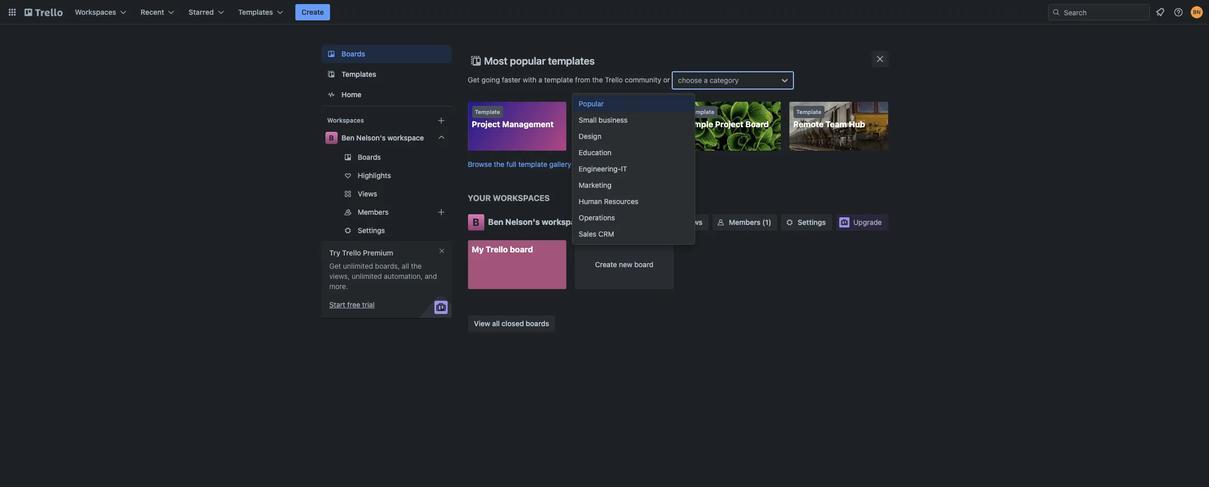 Task type: vqa. For each thing, say whether or not it's contained in the screenshot.
Start free trial
yes



Task type: describe. For each thing, give the bounding box(es) containing it.
board image
[[325, 48, 337, 60]]

more.
[[329, 282, 348, 291]]

template project management
[[472, 109, 554, 129]]

popular
[[510, 55, 546, 67]]

(1)
[[763, 218, 771, 226]]

crm
[[598, 230, 614, 238]]

recent button
[[135, 4, 180, 20]]

from
[[575, 75, 590, 84]]

engineering-
[[579, 165, 621, 173]]

boards for 2nd boards link from the bottom
[[342, 49, 365, 58]]

highlights link
[[321, 168, 452, 184]]

upgrade button
[[836, 214, 888, 231]]

small
[[579, 116, 597, 124]]

new
[[619, 260, 633, 269]]

view
[[474, 319, 490, 328]]

browse
[[468, 160, 492, 168]]

sales crm
[[579, 230, 614, 238]]

trial
[[362, 301, 375, 309]]

create for create new board
[[595, 260, 617, 269]]

going
[[482, 75, 500, 84]]

views,
[[329, 272, 350, 281]]

0 vertical spatial unlimited
[[343, 262, 373, 270]]

0 vertical spatial ben nelson's workspace
[[342, 133, 424, 142]]

choose a category
[[678, 76, 739, 85]]

search image
[[1052, 8, 1061, 16]]

templates inside popup button
[[238, 8, 273, 16]]

gallery
[[549, 160, 571, 168]]

browse the full template gallery
[[468, 160, 571, 168]]

0 notifications image
[[1154, 6, 1167, 18]]

resources
[[604, 197, 639, 206]]

add image
[[435, 206, 448, 219]]

starred
[[189, 8, 214, 16]]

0 horizontal spatial a
[[539, 75, 542, 84]]

hub
[[849, 120, 865, 129]]

community
[[625, 75, 661, 84]]

template kanban template
[[579, 109, 647, 129]]

0 horizontal spatial workspace
[[388, 133, 424, 142]]

full
[[507, 160, 517, 168]]

human resources
[[579, 197, 639, 206]]

0 horizontal spatial settings
[[358, 226, 385, 235]]

closed
[[502, 319, 524, 328]]

management
[[502, 120, 554, 129]]

1 horizontal spatial a
[[704, 76, 708, 85]]

0 vertical spatial get
[[468, 75, 480, 84]]

1 horizontal spatial b
[[473, 216, 479, 228]]

sm image inside settings link
[[785, 217, 795, 227]]

choose
[[678, 76, 702, 85]]

1 horizontal spatial ben
[[488, 217, 503, 226]]

or
[[663, 75, 670, 84]]

project inside template project management
[[472, 120, 500, 129]]

sm image
[[716, 217, 726, 227]]

home image
[[325, 89, 337, 101]]

template for project
[[475, 109, 500, 115]]

home
[[342, 90, 361, 99]]

0 vertical spatial nelson's
[[356, 133, 386, 142]]

create for create
[[302, 8, 324, 16]]

template for kanban
[[582, 109, 607, 115]]

most popular templates
[[484, 55, 595, 67]]

view all closed boards button
[[468, 316, 555, 332]]

operations
[[579, 213, 615, 222]]

boards,
[[375, 262, 400, 270]]

templates button
[[232, 4, 289, 20]]

open information menu image
[[1174, 7, 1184, 17]]

all inside button
[[492, 319, 500, 328]]

template simple project board
[[686, 109, 769, 129]]

team
[[826, 120, 847, 129]]

1 vertical spatial ben nelson's workspace
[[488, 217, 585, 226]]

back to home image
[[24, 4, 63, 20]]

with
[[523, 75, 537, 84]]

recent
[[141, 8, 164, 16]]

start
[[329, 301, 345, 309]]

your workspaces
[[468, 193, 550, 202]]

members for members
[[358, 208, 389, 216]]

home link
[[321, 86, 452, 104]]

templates
[[548, 55, 595, 67]]

0 horizontal spatial settings link
[[321, 223, 452, 239]]

kanban
[[579, 120, 609, 129]]

it
[[621, 165, 627, 173]]

create new board
[[595, 260, 654, 269]]

human
[[579, 197, 602, 206]]

get going faster with a template from the trello community or
[[468, 75, 672, 84]]

workspaces button
[[69, 4, 132, 20]]



Task type: locate. For each thing, give the bounding box(es) containing it.
unlimited up "views,"
[[343, 262, 373, 270]]

1 horizontal spatial get
[[468, 75, 480, 84]]

2 boards link from the top
[[321, 149, 452, 166]]

1 vertical spatial templates
[[342, 70, 376, 78]]

your
[[468, 193, 491, 202]]

template right the kanban
[[611, 120, 647, 129]]

0 horizontal spatial b
[[329, 133, 334, 142]]

create button
[[295, 4, 330, 20]]

b down your
[[473, 216, 479, 228]]

0 horizontal spatial sm image
[[619, 217, 629, 227]]

and
[[425, 272, 437, 281]]

faster
[[502, 75, 521, 84]]

1 vertical spatial ben
[[488, 217, 503, 226]]

most
[[484, 55, 508, 67]]

members down highlights
[[358, 208, 389, 216]]

2 vertical spatial the
[[411, 262, 422, 270]]

browse the full template gallery link
[[468, 160, 571, 168]]

workspace up highlights link on the top of the page
[[388, 133, 424, 142]]

sm image down resources
[[619, 217, 629, 227]]

sales
[[579, 230, 597, 238]]

workspaces inside dropdown button
[[75, 8, 116, 16]]

1 vertical spatial all
[[492, 319, 500, 328]]

template up remote
[[797, 109, 822, 115]]

1 vertical spatial views
[[683, 218, 703, 226]]

0 horizontal spatial all
[[402, 262, 409, 270]]

workspaces
[[75, 8, 116, 16], [327, 117, 364, 124]]

the left full
[[494, 160, 505, 168]]

primary element
[[0, 0, 1209, 24]]

1 horizontal spatial nelson's
[[505, 217, 540, 226]]

1 vertical spatial views link
[[666, 214, 709, 231]]

views down highlights
[[358, 190, 377, 198]]

1 horizontal spatial trello
[[486, 245, 508, 254]]

workspace
[[388, 133, 424, 142], [542, 217, 585, 226]]

automation,
[[384, 272, 423, 281]]

boards link
[[321, 45, 452, 63], [321, 149, 452, 166]]

trello
[[605, 75, 623, 84], [486, 245, 508, 254], [342, 249, 361, 257]]

0 horizontal spatial get
[[329, 262, 341, 270]]

0 horizontal spatial project
[[472, 120, 500, 129]]

0 vertical spatial all
[[402, 262, 409, 270]]

0 horizontal spatial create
[[302, 8, 324, 16]]

board
[[746, 120, 769, 129]]

get left going
[[468, 75, 480, 84]]

small business
[[579, 116, 628, 124]]

1 sm image from the left
[[619, 217, 629, 227]]

start free trial
[[329, 301, 375, 309]]

1 vertical spatial boards link
[[321, 149, 452, 166]]

1 horizontal spatial workspace
[[542, 217, 585, 226]]

the for get going faster with a template from the trello community or
[[592, 75, 603, 84]]

the up automation,
[[411, 262, 422, 270]]

0 horizontal spatial members
[[358, 208, 389, 216]]

0 vertical spatial views
[[358, 190, 377, 198]]

try trello premium get unlimited boards, all the views, unlimited automation, and more.
[[329, 249, 437, 291]]

board right new
[[635, 260, 654, 269]]

try
[[329, 249, 340, 257]]

members left (1)
[[729, 218, 761, 226]]

1 vertical spatial members
[[729, 218, 761, 226]]

board for my trello board
[[510, 245, 533, 254]]

2 project from the left
[[715, 120, 744, 129]]

templates
[[238, 8, 273, 16], [342, 70, 376, 78]]

unlimited down boards,
[[352, 272, 382, 281]]

1 horizontal spatial templates
[[342, 70, 376, 78]]

project inside template simple project board
[[715, 120, 744, 129]]

views left sm image
[[683, 218, 703, 226]]

trello for try trello premium get unlimited boards, all the views, unlimited automation, and more.
[[342, 249, 361, 257]]

all inside try trello premium get unlimited boards, all the views, unlimited automation, and more.
[[402, 262, 409, 270]]

start free trial button
[[329, 300, 375, 310]]

0 horizontal spatial trello
[[342, 249, 361, 257]]

project left board
[[715, 120, 744, 129]]

1 vertical spatial create
[[595, 260, 617, 269]]

1 vertical spatial boards
[[358, 153, 381, 161]]

template down going
[[475, 109, 500, 115]]

premium
[[363, 249, 393, 257]]

0 vertical spatial b
[[329, 133, 334, 142]]

nelson's down workspaces
[[505, 217, 540, 226]]

template
[[544, 75, 573, 84], [518, 160, 547, 168]]

1 horizontal spatial the
[[494, 160, 505, 168]]

0 horizontal spatial workspaces
[[75, 8, 116, 16]]

my
[[472, 245, 484, 254]]

1 horizontal spatial settings link
[[782, 214, 832, 231]]

templates up home
[[342, 70, 376, 78]]

create
[[302, 8, 324, 16], [595, 260, 617, 269]]

2 sm image from the left
[[785, 217, 795, 227]]

members for members (1)
[[729, 218, 761, 226]]

0 vertical spatial board
[[510, 245, 533, 254]]

project
[[472, 120, 500, 129], [715, 120, 744, 129]]

1 project from the left
[[472, 120, 500, 129]]

marketing
[[579, 181, 612, 190]]

template for simple
[[689, 109, 714, 115]]

starred button
[[183, 4, 230, 20]]

popular
[[579, 99, 604, 108]]

template
[[475, 109, 500, 115], [582, 109, 607, 115], [689, 109, 714, 115], [797, 109, 822, 115], [611, 120, 647, 129]]

nelson's
[[356, 133, 386, 142], [505, 217, 540, 226]]

workspaces
[[493, 193, 550, 202]]

template for remote
[[797, 109, 822, 115]]

1 vertical spatial the
[[494, 160, 505, 168]]

2 horizontal spatial the
[[592, 75, 603, 84]]

members link
[[321, 204, 452, 221]]

design
[[579, 132, 602, 141]]

nelson's up highlights
[[356, 133, 386, 142]]

get inside try trello premium get unlimited boards, all the views, unlimited automation, and more.
[[329, 262, 341, 270]]

1 horizontal spatial board
[[635, 260, 654, 269]]

trello inside try trello premium get unlimited boards, all the views, unlimited automation, and more.
[[342, 249, 361, 257]]

a right 'with'
[[539, 75, 542, 84]]

template down popular
[[582, 109, 607, 115]]

all
[[402, 262, 409, 270], [492, 319, 500, 328]]

0 vertical spatial ben
[[342, 133, 355, 142]]

create inside button
[[302, 8, 324, 16]]

boards
[[526, 319, 549, 328]]

1 vertical spatial workspace
[[542, 217, 585, 226]]

1 horizontal spatial ben nelson's workspace
[[488, 217, 585, 226]]

template right full
[[518, 160, 547, 168]]

0 vertical spatial templates
[[238, 8, 273, 16]]

education
[[579, 148, 612, 157]]

b
[[329, 133, 334, 142], [473, 216, 479, 228]]

create a workspace image
[[435, 115, 448, 127]]

free
[[347, 301, 360, 309]]

board for create new board
[[635, 260, 654, 269]]

views link down highlights link on the top of the page
[[321, 186, 452, 202]]

0 horizontal spatial templates
[[238, 8, 273, 16]]

1 vertical spatial get
[[329, 262, 341, 270]]

get up "views,"
[[329, 262, 341, 270]]

1 horizontal spatial views link
[[666, 214, 709, 231]]

boards link up highlights link on the top of the page
[[321, 149, 452, 166]]

1 horizontal spatial sm image
[[785, 217, 795, 227]]

ben down the "your workspaces"
[[488, 217, 503, 226]]

1 horizontal spatial views
[[683, 218, 703, 226]]

category
[[710, 76, 739, 85]]

template board image
[[325, 68, 337, 80]]

template up simple
[[689, 109, 714, 115]]

1 vertical spatial nelson's
[[505, 217, 540, 226]]

Search field
[[1061, 5, 1150, 20]]

ben down home
[[342, 133, 355, 142]]

1 horizontal spatial create
[[595, 260, 617, 269]]

0 vertical spatial views link
[[321, 186, 452, 202]]

boards for first boards link from the bottom
[[358, 153, 381, 161]]

business
[[599, 116, 628, 124]]

a
[[539, 75, 542, 84], [704, 76, 708, 85]]

views link left sm image
[[666, 214, 709, 231]]

trello for my trello board
[[486, 245, 508, 254]]

templates link
[[321, 65, 452, 84]]

a right choose
[[704, 76, 708, 85]]

templates right starred "popup button"
[[238, 8, 273, 16]]

views link
[[321, 186, 452, 202], [666, 214, 709, 231]]

project up browse
[[472, 120, 500, 129]]

1 vertical spatial template
[[518, 160, 547, 168]]

settings link
[[782, 214, 832, 231], [321, 223, 452, 239]]

all right view on the left of the page
[[492, 319, 500, 328]]

0 horizontal spatial board
[[510, 245, 533, 254]]

template inside template project management
[[475, 109, 500, 115]]

board
[[510, 245, 533, 254], [635, 260, 654, 269]]

0 vertical spatial boards
[[342, 49, 365, 58]]

1 horizontal spatial settings
[[798, 218, 826, 226]]

boards
[[342, 49, 365, 58], [358, 153, 381, 161]]

0 vertical spatial create
[[302, 8, 324, 16]]

the inside try trello premium get unlimited boards, all the views, unlimited automation, and more.
[[411, 262, 422, 270]]

ben nelson's workspace
[[342, 133, 424, 142], [488, 217, 585, 226]]

trello left community in the top right of the page
[[605, 75, 623, 84]]

1 vertical spatial unlimited
[[352, 272, 382, 281]]

settings right (1)
[[798, 218, 826, 226]]

remote
[[793, 120, 824, 129]]

unlimited
[[343, 262, 373, 270], [352, 272, 382, 281]]

1 vertical spatial board
[[635, 260, 654, 269]]

workspace up sales
[[542, 217, 585, 226]]

0 vertical spatial boards link
[[321, 45, 452, 63]]

0 vertical spatial workspace
[[388, 133, 424, 142]]

engineering-it
[[579, 165, 627, 173]]

sm image
[[619, 217, 629, 227], [785, 217, 795, 227]]

2 horizontal spatial trello
[[605, 75, 623, 84]]

ben nelson's workspace down workspaces
[[488, 217, 585, 226]]

highlights
[[358, 171, 391, 180]]

trello right "try"
[[342, 249, 361, 257]]

members (1)
[[729, 218, 771, 226]]

1 boards link from the top
[[321, 45, 452, 63]]

template remote team hub
[[793, 109, 865, 129]]

sm image right (1)
[[785, 217, 795, 227]]

settings
[[798, 218, 826, 226], [358, 226, 385, 235]]

settings link right (1)
[[782, 214, 832, 231]]

1 horizontal spatial all
[[492, 319, 500, 328]]

0 vertical spatial members
[[358, 208, 389, 216]]

template inside 'template remote team hub'
[[797, 109, 822, 115]]

0 vertical spatial template
[[544, 75, 573, 84]]

boards right board icon
[[342, 49, 365, 58]]

0 horizontal spatial nelson's
[[356, 133, 386, 142]]

boards link up templates link
[[321, 45, 452, 63]]

1 vertical spatial b
[[473, 216, 479, 228]]

0 horizontal spatial ben nelson's workspace
[[342, 133, 424, 142]]

boards up highlights
[[358, 153, 381, 161]]

the for try trello premium get unlimited boards, all the views, unlimited automation, and more.
[[411, 262, 422, 270]]

1 horizontal spatial workspaces
[[327, 117, 364, 124]]

members
[[358, 208, 389, 216], [729, 218, 761, 226]]

ben nelson's workspace up highlights link on the top of the page
[[342, 133, 424, 142]]

template down the templates
[[544, 75, 573, 84]]

simple
[[686, 120, 713, 129]]

views
[[358, 190, 377, 198], [683, 218, 703, 226]]

trello right my
[[486, 245, 508, 254]]

0 horizontal spatial views link
[[321, 186, 452, 202]]

all up automation,
[[402, 262, 409, 270]]

board right my
[[510, 245, 533, 254]]

template inside template simple project board
[[689, 109, 714, 115]]

1 vertical spatial workspaces
[[327, 117, 364, 124]]

ben nelson (bennelson96) image
[[1191, 6, 1203, 18]]

the right from
[[592, 75, 603, 84]]

my trello board link
[[468, 240, 567, 289]]

0 horizontal spatial the
[[411, 262, 422, 270]]

my trello board
[[472, 245, 533, 254]]

b down home icon
[[329, 133, 334, 142]]

upgrade
[[854, 218, 882, 226]]

0 vertical spatial the
[[592, 75, 603, 84]]

0 vertical spatial workspaces
[[75, 8, 116, 16]]

1 horizontal spatial members
[[729, 218, 761, 226]]

0 horizontal spatial ben
[[342, 133, 355, 142]]

0 horizontal spatial views
[[358, 190, 377, 198]]

settings link down members link at left top
[[321, 223, 452, 239]]

view all closed boards
[[474, 319, 549, 328]]

1 horizontal spatial project
[[715, 120, 744, 129]]

settings up premium
[[358, 226, 385, 235]]



